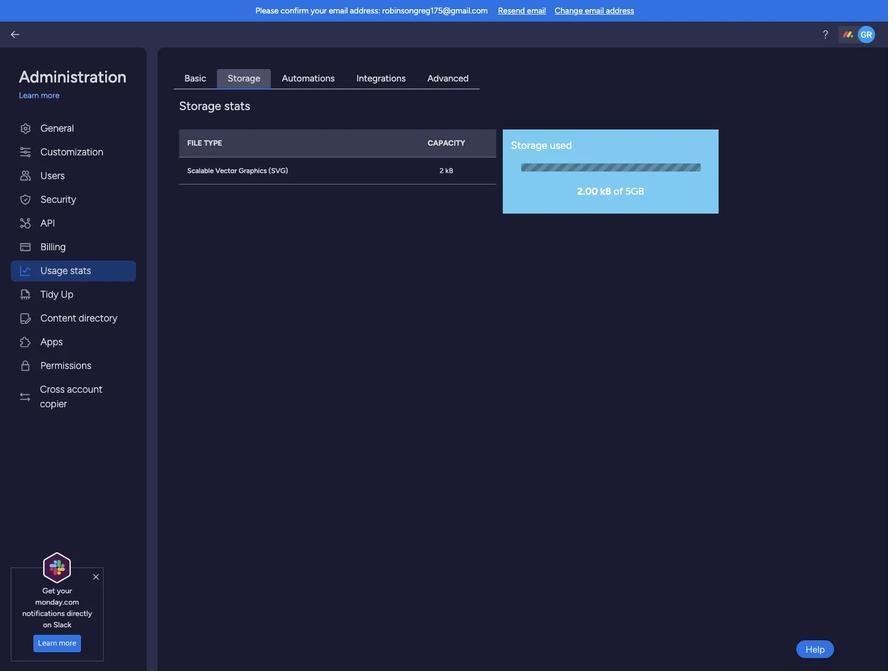 Task type: locate. For each thing, give the bounding box(es) containing it.
1 vertical spatial more
[[59, 639, 76, 648]]

basic link
[[174, 69, 217, 89]]

basic
[[185, 73, 206, 84]]

storage left used
[[511, 139, 547, 151]]

customization
[[40, 146, 103, 158]]

2 kb
[[440, 166, 453, 175]]

customization button
[[11, 142, 136, 163]]

apps
[[40, 336, 63, 348]]

content
[[40, 312, 76, 324]]

0 horizontal spatial email
[[329, 6, 348, 16]]

1 horizontal spatial kb
[[600, 185, 611, 197]]

learn down the administration on the top left
[[19, 91, 39, 100]]

get your monday.com notifications directly on slack
[[22, 587, 92, 630]]

help button
[[797, 641, 834, 658]]

kb right 2
[[446, 166, 453, 175]]

stats down the billing button in the left top of the page
[[70, 265, 91, 277]]

0 vertical spatial more
[[41, 91, 60, 100]]

learn more button
[[33, 635, 81, 652]]

api
[[40, 217, 55, 229]]

kb
[[446, 166, 453, 175], [600, 185, 611, 197]]

email for change email address
[[585, 6, 604, 16]]

billing
[[40, 241, 66, 253]]

learn inside button
[[38, 639, 57, 648]]

2
[[440, 166, 444, 175]]

1 horizontal spatial stats
[[224, 98, 250, 113]]

help image
[[820, 29, 831, 40]]

used
[[550, 139, 572, 151]]

0 horizontal spatial storage
[[179, 98, 221, 113]]

storage stats
[[179, 98, 250, 113]]

address
[[606, 6, 634, 16]]

learn down on
[[38, 639, 57, 648]]

copier
[[40, 398, 67, 410]]

0 vertical spatial stats
[[224, 98, 250, 113]]

2.00
[[577, 185, 598, 197]]

greg robinson image
[[858, 26, 875, 43]]

more inside administration learn more
[[41, 91, 60, 100]]

content directory
[[40, 312, 117, 324]]

2 email from the left
[[527, 6, 546, 16]]

storage for storage used
[[511, 139, 547, 151]]

email right change
[[585, 6, 604, 16]]

0 horizontal spatial kb
[[446, 166, 453, 175]]

more down slack
[[59, 639, 76, 648]]

0 vertical spatial learn
[[19, 91, 39, 100]]

tidy up button
[[11, 284, 136, 305]]

more
[[41, 91, 60, 100], [59, 639, 76, 648]]

0 horizontal spatial stats
[[70, 265, 91, 277]]

email left address: on the top
[[329, 6, 348, 16]]

1 horizontal spatial email
[[527, 6, 546, 16]]

cross
[[40, 383, 65, 395]]

more inside button
[[59, 639, 76, 648]]

learn
[[19, 91, 39, 100], [38, 639, 57, 648]]

permissions button
[[11, 355, 136, 376]]

2 horizontal spatial storage
[[511, 139, 547, 151]]

type
[[204, 138, 222, 148]]

storage up storage stats at the left of page
[[228, 73, 260, 84]]

security
[[40, 193, 76, 205]]

stats
[[224, 98, 250, 113], [70, 265, 91, 277]]

stats inside usage stats button
[[70, 265, 91, 277]]

1 email from the left
[[329, 6, 348, 16]]

0 vertical spatial your
[[311, 6, 327, 16]]

your
[[311, 6, 327, 16], [57, 587, 72, 596]]

0 horizontal spatial your
[[57, 587, 72, 596]]

kb left of
[[600, 185, 611, 197]]

billing button
[[11, 237, 136, 258]]

your up monday.com
[[57, 587, 72, 596]]

automations link
[[271, 69, 346, 89]]

1 vertical spatial stats
[[70, 265, 91, 277]]

email
[[329, 6, 348, 16], [527, 6, 546, 16], [585, 6, 604, 16]]

change email address
[[555, 6, 634, 16]]

2.00 kb of 5gb
[[577, 185, 644, 197]]

email right resend
[[527, 6, 546, 16]]

2 vertical spatial storage
[[511, 139, 547, 151]]

address:
[[350, 6, 380, 16]]

slack
[[53, 620, 71, 630]]

directly
[[67, 609, 92, 618]]

permissions
[[40, 360, 91, 372]]

0 vertical spatial kb
[[446, 166, 453, 175]]

help
[[806, 644, 825, 655]]

security button
[[11, 189, 136, 210]]

more down the administration on the top left
[[41, 91, 60, 100]]

storage down basic link
[[179, 98, 221, 113]]

graphics
[[239, 166, 267, 175]]

1 vertical spatial learn
[[38, 639, 57, 648]]

usage stats
[[40, 265, 91, 277]]

advanced
[[428, 73, 469, 84]]

5gb
[[625, 185, 644, 197]]

vector
[[215, 166, 237, 175]]

please
[[255, 6, 279, 16]]

storage link
[[217, 69, 271, 89]]

0 vertical spatial storage
[[228, 73, 260, 84]]

dapulse x slim image
[[93, 572, 99, 582]]

your inside get your monday.com notifications directly on slack
[[57, 587, 72, 596]]

1 horizontal spatial storage
[[228, 73, 260, 84]]

1 vertical spatial storage
[[179, 98, 221, 113]]

2 horizontal spatial email
[[585, 6, 604, 16]]

automations
[[282, 73, 335, 84]]

1 vertical spatial kb
[[600, 185, 611, 197]]

stats down storage link
[[224, 98, 250, 113]]

up
[[61, 288, 73, 300]]

your right confirm
[[311, 6, 327, 16]]

of
[[614, 185, 623, 197]]

scalable vector graphics (svg)
[[187, 166, 288, 175]]

3 email from the left
[[585, 6, 604, 16]]

1 vertical spatial your
[[57, 587, 72, 596]]

monday.com
[[35, 598, 79, 607]]

storage
[[228, 73, 260, 84], [179, 98, 221, 113], [511, 139, 547, 151]]



Task type: vqa. For each thing, say whether or not it's contained in the screenshot.
All Columns
no



Task type: describe. For each thing, give the bounding box(es) containing it.
users button
[[11, 165, 136, 186]]

users
[[40, 170, 65, 182]]

learn more
[[38, 639, 76, 648]]

notifications
[[22, 609, 65, 618]]

integrations
[[356, 73, 406, 84]]

kb for 2
[[446, 166, 453, 175]]

file type
[[187, 138, 222, 148]]

storage for storage
[[228, 73, 260, 84]]

1 horizontal spatial your
[[311, 6, 327, 16]]

usage stats button
[[11, 260, 136, 281]]

integrations link
[[346, 69, 417, 89]]

email for resend email
[[527, 6, 546, 16]]

change
[[555, 6, 583, 16]]

usage
[[40, 265, 68, 277]]

capacity
[[428, 138, 465, 148]]

tidy up
[[40, 288, 73, 300]]

cross account copier
[[40, 383, 102, 410]]

back to workspace image
[[10, 29, 21, 40]]

learn more link
[[19, 90, 136, 102]]

tidy
[[40, 288, 58, 300]]

general
[[40, 122, 74, 134]]

change email address link
[[555, 6, 634, 16]]

robinsongreg175@gmail.com
[[382, 6, 488, 16]]

confirm
[[281, 6, 309, 16]]

resend
[[498, 6, 525, 16]]

learn inside administration learn more
[[19, 91, 39, 100]]

general button
[[11, 118, 136, 139]]

storage for storage stats
[[179, 98, 221, 113]]

file
[[187, 138, 202, 148]]

advanced link
[[417, 69, 480, 89]]

api button
[[11, 213, 136, 234]]

(svg)
[[269, 166, 288, 175]]

administration learn more
[[19, 67, 126, 100]]

resend email
[[498, 6, 546, 16]]

stats for usage stats
[[70, 265, 91, 277]]

get
[[42, 587, 55, 596]]

administration
[[19, 67, 126, 87]]

account
[[67, 383, 102, 395]]

directory
[[79, 312, 117, 324]]

on
[[43, 620, 52, 630]]

content directory button
[[11, 308, 136, 329]]

kb for 2.00
[[600, 185, 611, 197]]

apps button
[[11, 332, 136, 353]]

please confirm your email address: robinsongreg175@gmail.com
[[255, 6, 488, 16]]

cross account copier button
[[11, 379, 136, 415]]

storage used
[[511, 139, 572, 151]]

stats for storage stats
[[224, 98, 250, 113]]

resend email link
[[498, 6, 546, 16]]

scalable
[[187, 166, 214, 175]]



